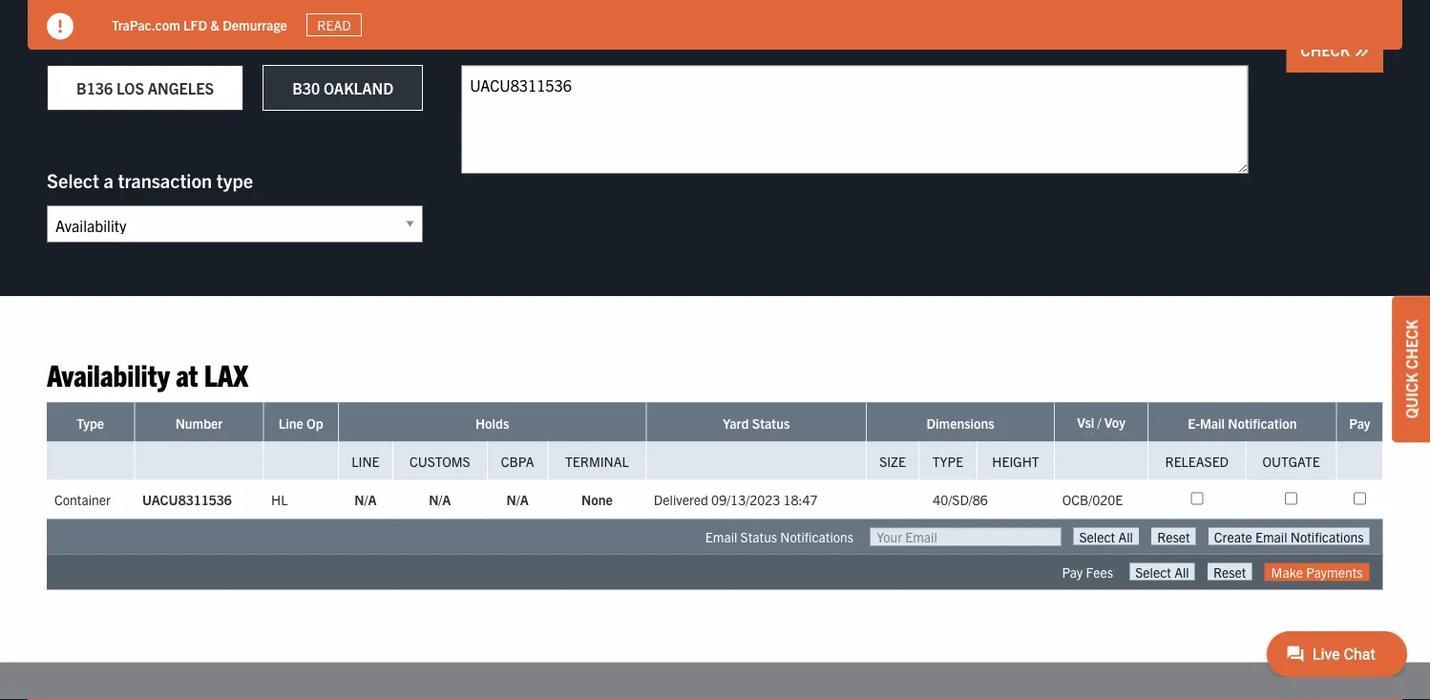 Task type: locate. For each thing, give the bounding box(es) containing it.
status
[[752, 414, 790, 432], [741, 528, 778, 545]]

select a terminal
[[47, 28, 187, 52]]

select a transaction type
[[47, 168, 253, 192]]

line left op
[[279, 414, 304, 432]]

0 vertical spatial a
[[104, 28, 114, 52]]

select
[[47, 28, 99, 52], [47, 168, 99, 192]]

0 horizontal spatial check
[[1301, 41, 1354, 60]]

select for select a transaction type
[[47, 168, 99, 192]]

yard
[[723, 414, 749, 432]]

enter reference number(s)
[[462, 28, 681, 52]]

payments
[[1307, 564, 1364, 581]]

None checkbox
[[1286, 493, 1298, 505], [1354, 493, 1367, 505], [1286, 493, 1298, 505], [1354, 493, 1367, 505]]

quick check link
[[1393, 296, 1431, 443]]

1 vertical spatial solid image
[[1354, 43, 1370, 59]]

0 vertical spatial line
[[279, 414, 304, 432]]

3 n/a from the left
[[507, 491, 529, 508]]

a left terminal
[[104, 28, 114, 52]]

number(s)
[[595, 28, 681, 52]]

check
[[1301, 41, 1354, 60], [1402, 320, 1421, 369]]

read link
[[306, 13, 362, 36]]

b30
[[292, 79, 320, 98]]

line
[[279, 414, 304, 432], [352, 453, 380, 470]]

1 horizontal spatial type
[[933, 453, 964, 470]]

type down availability on the left bottom of page
[[77, 414, 104, 432]]

0 horizontal spatial solid image
[[47, 13, 74, 40]]

line for line op
[[279, 414, 304, 432]]

uacu8311536
[[142, 491, 232, 508]]

n/a right the hl
[[355, 491, 377, 508]]

e-
[[1188, 414, 1201, 432]]

0 horizontal spatial n/a
[[355, 491, 377, 508]]

status right yard
[[752, 414, 790, 432]]

fees
[[1086, 564, 1114, 581]]

mail
[[1201, 414, 1226, 432]]

a left "transaction" on the left top of the page
[[104, 168, 114, 192]]

1 horizontal spatial line
[[352, 453, 380, 470]]

a for transaction
[[104, 168, 114, 192]]

1 n/a from the left
[[355, 491, 377, 508]]

0 vertical spatial type
[[77, 414, 104, 432]]

None button
[[1074, 528, 1139, 545], [1152, 528, 1196, 545], [1209, 528, 1370, 545], [1130, 564, 1196, 581], [1208, 564, 1253, 581], [1074, 528, 1139, 545], [1152, 528, 1196, 545], [1209, 528, 1370, 545], [1130, 564, 1196, 581], [1208, 564, 1253, 581]]

availability
[[47, 356, 170, 393]]

availability at lax
[[47, 356, 249, 393]]

read
[[317, 16, 351, 33]]

voy
[[1105, 413, 1126, 431]]

transaction
[[118, 168, 212, 192]]

notification
[[1229, 414, 1298, 432]]

status for email
[[741, 528, 778, 545]]

2 horizontal spatial n/a
[[507, 491, 529, 508]]

type
[[77, 414, 104, 432], [933, 453, 964, 470]]

b30 oakland
[[292, 79, 394, 98]]

2 select from the top
[[47, 168, 99, 192]]

0 vertical spatial select
[[47, 28, 99, 52]]

1 horizontal spatial n/a
[[429, 491, 451, 508]]

trapac.com
[[112, 16, 180, 33]]

0 vertical spatial solid image
[[47, 13, 74, 40]]

0 horizontal spatial pay
[[1063, 564, 1083, 581]]

pay fees
[[1063, 564, 1114, 581]]

1 a from the top
[[104, 28, 114, 52]]

2 a from the top
[[104, 168, 114, 192]]

a
[[104, 28, 114, 52], [104, 168, 114, 192]]

email status notifications
[[706, 528, 854, 545]]

pay left fees
[[1063, 564, 1083, 581]]

op
[[307, 414, 324, 432]]

1 vertical spatial line
[[352, 453, 380, 470]]

1 vertical spatial select
[[47, 168, 99, 192]]

0 vertical spatial check
[[1301, 41, 1354, 60]]

None checkbox
[[1191, 493, 1204, 505]]

Enter reference number(s) text field
[[462, 65, 1249, 174]]

0 vertical spatial pay
[[1350, 414, 1371, 432]]

1 vertical spatial check
[[1402, 320, 1421, 369]]

1 select from the top
[[47, 28, 99, 52]]

select left "transaction" on the left top of the page
[[47, 168, 99, 192]]

Your Email email field
[[870, 528, 1062, 546]]

footer
[[0, 663, 1431, 700]]

1 horizontal spatial solid image
[[1354, 43, 1370, 59]]

0 horizontal spatial line
[[279, 414, 304, 432]]

n/a down cbpa at the bottom left
[[507, 491, 529, 508]]

terminal
[[565, 453, 629, 470]]

1 vertical spatial a
[[104, 168, 114, 192]]

line left customs
[[352, 453, 380, 470]]

0 vertical spatial status
[[752, 414, 790, 432]]

delivered 09/13/2023 18:47
[[654, 491, 818, 508]]

0 horizontal spatial type
[[77, 414, 104, 432]]

lax
[[204, 356, 249, 393]]

cbpa
[[501, 453, 534, 470]]

1 vertical spatial status
[[741, 528, 778, 545]]

demurrage
[[223, 16, 287, 33]]

e-mail notification
[[1188, 414, 1298, 432]]

1 vertical spatial pay
[[1063, 564, 1083, 581]]

status right email
[[741, 528, 778, 545]]

09/13/2023
[[712, 491, 781, 508]]

type down 'dimensions'
[[933, 453, 964, 470]]

40/sd/86
[[934, 491, 989, 508]]

quick check
[[1402, 320, 1421, 419]]

pay left quick
[[1350, 414, 1371, 432]]

pay
[[1350, 414, 1371, 432], [1063, 564, 1083, 581]]

n/a down customs
[[429, 491, 451, 508]]

1 vertical spatial type
[[933, 453, 964, 470]]

&
[[210, 16, 220, 33]]

solid image
[[47, 13, 74, 40], [1354, 43, 1370, 59]]

1 horizontal spatial pay
[[1350, 414, 1371, 432]]

a for terminal
[[104, 28, 114, 52]]

n/a
[[355, 491, 377, 508], [429, 491, 451, 508], [507, 491, 529, 508]]

select up b136
[[47, 28, 99, 52]]



Task type: vqa. For each thing, say whether or not it's contained in the screenshot.
A
yes



Task type: describe. For each thing, give the bounding box(es) containing it.
quick
[[1402, 373, 1421, 419]]

size
[[880, 453, 906, 470]]

reference
[[511, 28, 591, 52]]

trapac.com lfd & demurrage
[[112, 16, 287, 33]]

check inside button
[[1301, 41, 1354, 60]]

make
[[1272, 564, 1304, 581]]

vsl / voy
[[1078, 413, 1126, 431]]

angeles
[[148, 79, 214, 98]]

delivered
[[654, 491, 709, 508]]

notifications
[[781, 528, 854, 545]]

terminal
[[118, 28, 187, 52]]

/
[[1098, 413, 1102, 431]]

b136 los angeles
[[76, 79, 214, 98]]

make payments link
[[1265, 564, 1370, 582]]

vsl
[[1078, 413, 1095, 431]]

line for line
[[352, 453, 380, 470]]

pay for pay fees
[[1063, 564, 1083, 581]]

pay for pay
[[1350, 414, 1371, 432]]

outgate
[[1263, 453, 1321, 470]]

height
[[993, 453, 1040, 470]]

number
[[175, 414, 223, 432]]

hl
[[271, 491, 288, 508]]

type
[[217, 168, 253, 192]]

email
[[706, 528, 738, 545]]

lfd
[[183, 16, 207, 33]]

yard status
[[723, 414, 790, 432]]

dimensions
[[927, 414, 995, 432]]

18:47
[[784, 491, 818, 508]]

released
[[1166, 453, 1229, 470]]

check button
[[1287, 28, 1384, 73]]

at
[[176, 356, 198, 393]]

customs
[[410, 453, 470, 470]]

1 horizontal spatial check
[[1402, 320, 1421, 369]]

make payments
[[1272, 564, 1364, 581]]

oakland
[[324, 79, 394, 98]]

los
[[116, 79, 144, 98]]

solid image inside check button
[[1354, 43, 1370, 59]]

status for yard
[[752, 414, 790, 432]]

select for select a terminal
[[47, 28, 99, 52]]

container
[[54, 491, 111, 508]]

2 n/a from the left
[[429, 491, 451, 508]]

line op
[[279, 414, 324, 432]]

ocb/020e
[[1063, 491, 1124, 508]]

enter
[[462, 28, 506, 52]]

holds
[[476, 414, 509, 432]]

none
[[582, 491, 613, 508]]

b136
[[76, 79, 113, 98]]



